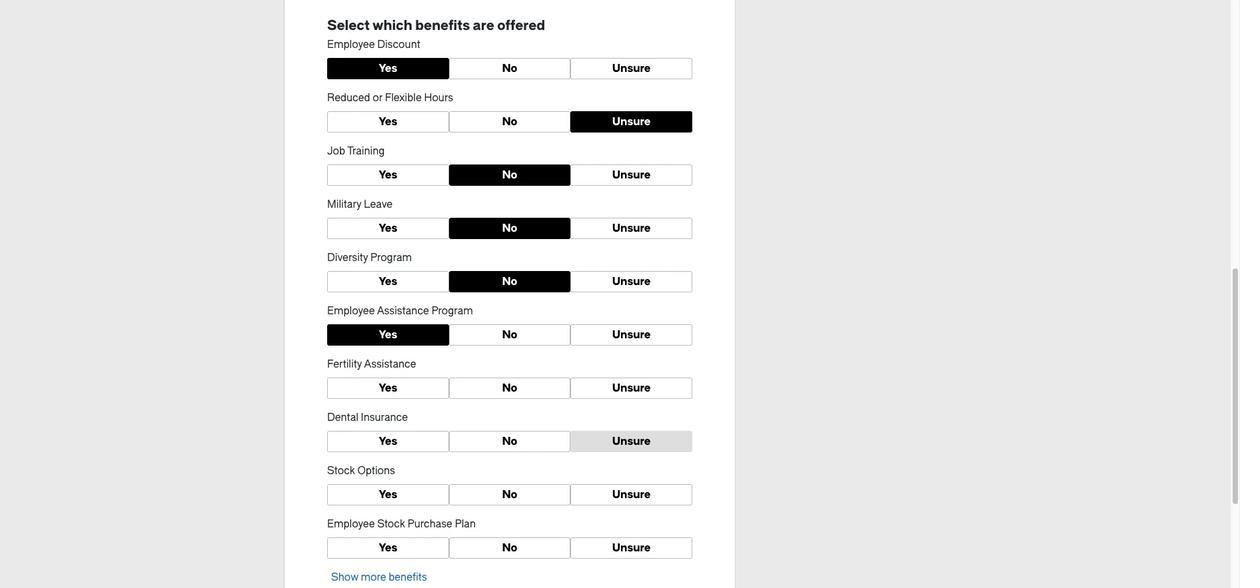 Task type: vqa. For each thing, say whether or not it's contained in the screenshot.
the MT within the Kevin, MT $25.00 Per Hour (Employer est.)
no



Task type: locate. For each thing, give the bounding box(es) containing it.
6 yes button from the top
[[327, 325, 449, 346]]

yes button down diversity program
[[327, 271, 449, 293]]

2 yes from the top
[[379, 115, 398, 128]]

9 no from the top
[[502, 489, 518, 501]]

no button for employee discount
[[449, 58, 571, 79]]

yes button down reduced or flexible hours
[[327, 111, 449, 133]]

5 unsure from the top
[[613, 275, 651, 288]]

4 unsure button from the top
[[571, 218, 693, 239]]

no for dental insurance
[[502, 435, 518, 448]]

benefits for which
[[416, 18, 470, 33]]

10 no button from the top
[[449, 538, 571, 559]]

1 no button from the top
[[449, 58, 571, 79]]

assistance
[[377, 305, 429, 317], [364, 359, 416, 371]]

reduced
[[327, 92, 370, 104]]

diversity program
[[327, 252, 412, 264]]

5 unsure button from the top
[[571, 271, 693, 293]]

yes down reduced or flexible hours
[[379, 115, 398, 128]]

10 yes button from the top
[[327, 538, 449, 559]]

9 yes button from the top
[[327, 485, 449, 506]]

3 unsure from the top
[[613, 169, 651, 181]]

yes for dental insurance
[[379, 435, 398, 448]]

employee up show
[[327, 519, 375, 531]]

yes button down the insurance
[[327, 431, 449, 453]]

unsure for military leave
[[613, 222, 651, 235]]

assistance up fertility assistance
[[377, 305, 429, 317]]

unsure for reduced or flexible hours
[[613, 115, 651, 128]]

yes for diversity program
[[379, 275, 398, 288]]

9 no button from the top
[[449, 485, 571, 506]]

yes button down employee stock purchase plan
[[327, 538, 449, 559]]

5 yes button from the top
[[327, 271, 449, 293]]

9 unsure button from the top
[[571, 485, 693, 506]]

employee for employee assistance program
[[327, 305, 375, 317]]

5 yes from the top
[[379, 275, 398, 288]]

0 vertical spatial employee
[[327, 39, 375, 51]]

yes up leave
[[379, 169, 398, 181]]

no
[[502, 62, 518, 75], [502, 115, 518, 128], [502, 169, 518, 181], [502, 222, 518, 235], [502, 275, 518, 288], [502, 329, 518, 341], [502, 382, 518, 395], [502, 435, 518, 448], [502, 489, 518, 501], [502, 542, 518, 555]]

stock left options
[[327, 465, 355, 477]]

1 vertical spatial program
[[432, 305, 473, 317]]

2 vertical spatial employee
[[327, 519, 375, 531]]

employee down select
[[327, 39, 375, 51]]

9 unsure from the top
[[613, 489, 651, 501]]

3 no button from the top
[[449, 165, 571, 186]]

6 no from the top
[[502, 329, 518, 341]]

10 unsure button from the top
[[571, 538, 693, 559]]

yes button down leave
[[327, 218, 449, 239]]

7 unsure from the top
[[613, 382, 651, 395]]

yes for employee stock purchase plan
[[379, 542, 398, 555]]

benefits inside 'button'
[[389, 572, 427, 584]]

7 yes button from the top
[[327, 378, 449, 399]]

benefits left are
[[416, 18, 470, 33]]

8 unsure button from the top
[[571, 431, 693, 453]]

10 yes from the top
[[379, 542, 398, 555]]

employee discount
[[327, 39, 421, 51]]

benefits right 'more'
[[389, 572, 427, 584]]

assistance right fertility
[[364, 359, 416, 371]]

3 unsure button from the top
[[571, 165, 693, 186]]

yes button for job training
[[327, 165, 449, 186]]

benefits
[[416, 18, 470, 33], [389, 572, 427, 584]]

or
[[373, 92, 383, 104]]

yes
[[379, 62, 398, 75], [379, 115, 398, 128], [379, 169, 398, 181], [379, 222, 398, 235], [379, 275, 398, 288], [379, 329, 398, 341], [379, 382, 398, 395], [379, 435, 398, 448], [379, 489, 398, 501], [379, 542, 398, 555]]

employee for employee discount
[[327, 39, 375, 51]]

no for fertility assistance
[[502, 382, 518, 395]]

9 yes from the top
[[379, 489, 398, 501]]

1 horizontal spatial stock
[[378, 519, 405, 531]]

no button
[[449, 58, 571, 79], [449, 111, 571, 133], [449, 165, 571, 186], [449, 218, 571, 239], [449, 271, 571, 293], [449, 325, 571, 346], [449, 378, 571, 399], [449, 431, 571, 453], [449, 485, 571, 506], [449, 538, 571, 559]]

yes button for dental insurance
[[327, 431, 449, 453]]

unsure
[[613, 62, 651, 75], [613, 115, 651, 128], [613, 169, 651, 181], [613, 222, 651, 235], [613, 275, 651, 288], [613, 329, 651, 341], [613, 382, 651, 395], [613, 435, 651, 448], [613, 489, 651, 501], [613, 542, 651, 555]]

7 unsure button from the top
[[571, 378, 693, 399]]

yes button for employee discount
[[327, 58, 449, 79]]

employee down "diversity"
[[327, 305, 375, 317]]

unsure for dental insurance
[[613, 435, 651, 448]]

yes down the insurance
[[379, 435, 398, 448]]

no for stock options
[[502, 489, 518, 501]]

8 no button from the top
[[449, 431, 571, 453]]

leave
[[364, 199, 393, 211]]

stock left purchase
[[378, 519, 405, 531]]

show
[[331, 572, 359, 584]]

yes down employee assistance program
[[379, 329, 398, 341]]

2 yes button from the top
[[327, 111, 449, 133]]

6 unsure button from the top
[[571, 325, 693, 346]]

yes down diversity program
[[379, 275, 398, 288]]

0 vertical spatial assistance
[[377, 305, 429, 317]]

yes button for fertility assistance
[[327, 378, 449, 399]]

1 yes button from the top
[[327, 58, 449, 79]]

no for employee assistance program
[[502, 329, 518, 341]]

3 yes button from the top
[[327, 165, 449, 186]]

no for military leave
[[502, 222, 518, 235]]

yes for employee assistance program
[[379, 329, 398, 341]]

yes button down discount
[[327, 58, 449, 79]]

4 unsure from the top
[[613, 222, 651, 235]]

4 no button from the top
[[449, 218, 571, 239]]

1 vertical spatial benefits
[[389, 572, 427, 584]]

fertility
[[327, 359, 362, 371]]

4 yes from the top
[[379, 222, 398, 235]]

yes down fertility assistance
[[379, 382, 398, 395]]

10 unsure from the top
[[613, 542, 651, 555]]

3 no from the top
[[502, 169, 518, 181]]

0 vertical spatial benefits
[[416, 18, 470, 33]]

1 yes from the top
[[379, 62, 398, 75]]

1 vertical spatial assistance
[[364, 359, 416, 371]]

employee
[[327, 39, 375, 51], [327, 305, 375, 317], [327, 519, 375, 531]]

1 vertical spatial employee
[[327, 305, 375, 317]]

3 employee from the top
[[327, 519, 375, 531]]

yes button up leave
[[327, 165, 449, 186]]

10 no from the top
[[502, 542, 518, 555]]

employee for employee stock purchase plan
[[327, 519, 375, 531]]

unsure button for employee stock purchase plan
[[571, 538, 693, 559]]

yes button down options
[[327, 485, 449, 506]]

unsure button
[[571, 58, 693, 79], [571, 111, 693, 133], [571, 165, 693, 186], [571, 218, 693, 239], [571, 271, 693, 293], [571, 325, 693, 346], [571, 378, 693, 399], [571, 431, 693, 453], [571, 485, 693, 506], [571, 538, 693, 559]]

2 unsure from the top
[[613, 115, 651, 128]]

yes down employee stock purchase plan
[[379, 542, 398, 555]]

5 no from the top
[[502, 275, 518, 288]]

7 yes from the top
[[379, 382, 398, 395]]

2 employee from the top
[[327, 305, 375, 317]]

1 employee from the top
[[327, 39, 375, 51]]

yes button
[[327, 58, 449, 79], [327, 111, 449, 133], [327, 165, 449, 186], [327, 218, 449, 239], [327, 271, 449, 293], [327, 325, 449, 346], [327, 378, 449, 399], [327, 431, 449, 453], [327, 485, 449, 506], [327, 538, 449, 559]]

6 unsure from the top
[[613, 329, 651, 341]]

reduced or flexible hours
[[327, 92, 454, 104]]

5 no button from the top
[[449, 271, 571, 293]]

7 no button from the top
[[449, 378, 571, 399]]

1 no from the top
[[502, 62, 518, 75]]

8 yes from the top
[[379, 435, 398, 448]]

1 horizontal spatial program
[[432, 305, 473, 317]]

purchase
[[408, 519, 453, 531]]

8 unsure from the top
[[613, 435, 651, 448]]

program
[[371, 252, 412, 264], [432, 305, 473, 317]]

7 no from the top
[[502, 382, 518, 395]]

yes button down employee assistance program
[[327, 325, 449, 346]]

job
[[327, 145, 345, 157]]

no button for employee stock purchase plan
[[449, 538, 571, 559]]

yes button down fertility assistance
[[327, 378, 449, 399]]

unsure for fertility assistance
[[613, 382, 651, 395]]

2 no button from the top
[[449, 111, 571, 133]]

1 unsure from the top
[[613, 62, 651, 75]]

2 unsure button from the top
[[571, 111, 693, 133]]

unsure button for job training
[[571, 165, 693, 186]]

4 yes button from the top
[[327, 218, 449, 239]]

8 yes button from the top
[[327, 431, 449, 453]]

0 horizontal spatial stock
[[327, 465, 355, 477]]

no for job training
[[502, 169, 518, 181]]

0 horizontal spatial program
[[371, 252, 412, 264]]

8 no from the top
[[502, 435, 518, 448]]

offered
[[498, 18, 546, 33]]

unsure button for military leave
[[571, 218, 693, 239]]

no for employee discount
[[502, 62, 518, 75]]

more
[[361, 572, 386, 584]]

yes down leave
[[379, 222, 398, 235]]

6 yes from the top
[[379, 329, 398, 341]]

yes down options
[[379, 489, 398, 501]]

no button for military leave
[[449, 218, 571, 239]]

4 no from the top
[[502, 222, 518, 235]]

yes for stock options
[[379, 489, 398, 501]]

3 yes from the top
[[379, 169, 398, 181]]

unsure button for dental insurance
[[571, 431, 693, 453]]

no for diversity program
[[502, 275, 518, 288]]

stock
[[327, 465, 355, 477], [378, 519, 405, 531]]

1 unsure button from the top
[[571, 58, 693, 79]]

assistance for employee
[[377, 305, 429, 317]]

discount
[[378, 39, 421, 51]]

select
[[327, 18, 370, 33]]

6 no button from the top
[[449, 325, 571, 346]]

yes down discount
[[379, 62, 398, 75]]

2 no from the top
[[502, 115, 518, 128]]



Task type: describe. For each thing, give the bounding box(es) containing it.
yes for employee discount
[[379, 62, 398, 75]]

options
[[358, 465, 395, 477]]

show more benefits button
[[327, 571, 431, 585]]

no for employee stock purchase plan
[[502, 542, 518, 555]]

unsure button for employee discount
[[571, 58, 693, 79]]

which
[[373, 18, 413, 33]]

1 vertical spatial stock
[[378, 519, 405, 531]]

yes for reduced or flexible hours
[[379, 115, 398, 128]]

insurance
[[361, 412, 408, 424]]

training
[[347, 145, 385, 157]]

unsure for diversity program
[[613, 275, 651, 288]]

diversity
[[327, 252, 368, 264]]

dental
[[327, 412, 359, 424]]

select which benefits are offered
[[327, 18, 546, 33]]

unsure button for stock options
[[571, 485, 693, 506]]

unsure button for fertility assistance
[[571, 378, 693, 399]]

unsure button for reduced or flexible hours
[[571, 111, 693, 133]]

unsure for employee stock purchase plan
[[613, 542, 651, 555]]

yes button for reduced or flexible hours
[[327, 111, 449, 133]]

employee assistance program
[[327, 305, 473, 317]]

yes button for employee assistance program
[[327, 325, 449, 346]]

unsure for stock options
[[613, 489, 651, 501]]

flexible
[[385, 92, 422, 104]]

no button for fertility assistance
[[449, 378, 571, 399]]

unsure button for employee assistance program
[[571, 325, 693, 346]]

hours
[[424, 92, 454, 104]]

fertility assistance
[[327, 359, 416, 371]]

unsure for job training
[[613, 169, 651, 181]]

are
[[473, 18, 495, 33]]

yes button for diversity program
[[327, 271, 449, 293]]

unsure button for diversity program
[[571, 271, 693, 293]]

job training
[[327, 145, 385, 157]]

yes button for stock options
[[327, 485, 449, 506]]

no button for diversity program
[[449, 271, 571, 293]]

yes for fertility assistance
[[379, 382, 398, 395]]

employee stock purchase plan
[[327, 519, 476, 531]]

benefits for more
[[389, 572, 427, 584]]

dental insurance
[[327, 412, 408, 424]]

yes for military leave
[[379, 222, 398, 235]]

no button for reduced or flexible hours
[[449, 111, 571, 133]]

military
[[327, 199, 362, 211]]

stock options
[[327, 465, 395, 477]]

assistance for fertility
[[364, 359, 416, 371]]

no button for stock options
[[449, 485, 571, 506]]

yes button for employee stock purchase plan
[[327, 538, 449, 559]]

unsure for employee discount
[[613, 62, 651, 75]]

show more benefits
[[331, 572, 427, 584]]

yes button for military leave
[[327, 218, 449, 239]]

military leave
[[327, 199, 393, 211]]

0 vertical spatial program
[[371, 252, 412, 264]]

no button for dental insurance
[[449, 431, 571, 453]]

no button for employee assistance program
[[449, 325, 571, 346]]

plan
[[455, 519, 476, 531]]

yes for job training
[[379, 169, 398, 181]]

no button for job training
[[449, 165, 571, 186]]

no for reduced or flexible hours
[[502, 115, 518, 128]]

0 vertical spatial stock
[[327, 465, 355, 477]]

unsure for employee assistance program
[[613, 329, 651, 341]]



